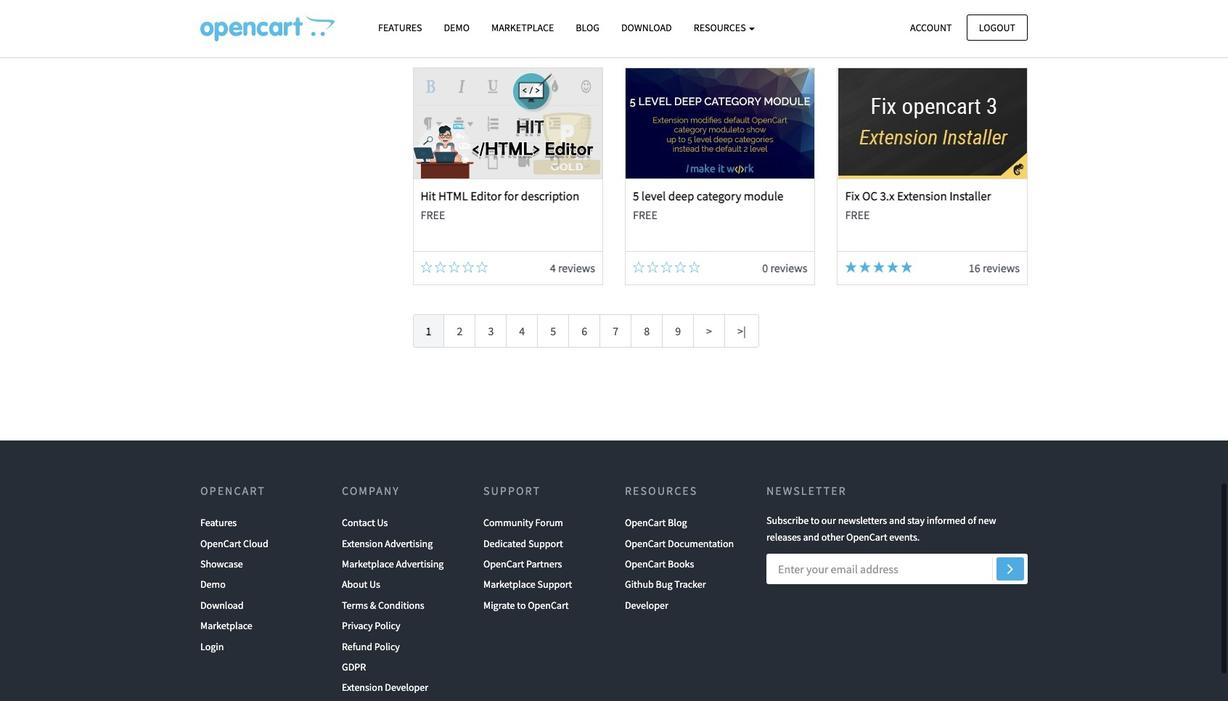 Task type: vqa. For each thing, say whether or not it's contained in the screenshot.


Task type: locate. For each thing, give the bounding box(es) containing it.
5 link
[[537, 315, 569, 348]]

1 vertical spatial features
[[200, 516, 237, 529]]

0 horizontal spatial free
[[421, 208, 445, 222]]

0 horizontal spatial features
[[200, 516, 237, 529]]

0 vertical spatial download
[[621, 21, 672, 34]]

reviews for fix oc 3.x extension installer
[[983, 260, 1020, 275]]

0 horizontal spatial blog
[[576, 21, 600, 34]]

download down showcase link
[[200, 599, 244, 612]]

privacy
[[342, 619, 373, 632]]

2 left 3 link
[[457, 324, 463, 339]]

forum
[[535, 516, 563, 529]]

extension inside extension developer link
[[342, 681, 383, 694]]

1 horizontal spatial 4
[[550, 260, 556, 275]]

1 vertical spatial support
[[528, 537, 563, 550]]

free down hit
[[421, 208, 445, 222]]

1 vertical spatial 4
[[519, 324, 525, 339]]

0 horizontal spatial features link
[[200, 513, 237, 533]]

1 vertical spatial extension
[[342, 537, 383, 550]]

0 vertical spatial us
[[377, 516, 388, 529]]

to inside "subscribe to our newsletters and stay informed of new releases and other opencart events."
[[811, 514, 820, 527]]

download for blog
[[621, 21, 672, 34]]

opencart for opencart partners
[[483, 557, 524, 571]]

advertising up marketplace advertising
[[385, 537, 433, 550]]

support down partners on the bottom left
[[538, 578, 572, 591]]

support up community
[[483, 483, 541, 498]]

about us
[[342, 578, 380, 591]]

extension down the gdpr link
[[342, 681, 383, 694]]

1 horizontal spatial blog
[[668, 516, 687, 529]]

free down fix on the top
[[845, 208, 870, 222]]

contact us
[[342, 516, 388, 529]]

0 horizontal spatial download link
[[200, 595, 244, 616]]

1 horizontal spatial 5
[[633, 188, 639, 204]]

1
[[426, 324, 432, 339]]

resources link
[[683, 15, 766, 41]]

opencart cloud link
[[200, 533, 268, 554]]

5 inside 5 level deep category module free
[[633, 188, 639, 204]]

us
[[377, 516, 388, 529], [370, 578, 380, 591]]

privacy policy
[[342, 619, 400, 632]]

opencart blog
[[625, 516, 687, 529]]

1 vertical spatial to
[[517, 599, 526, 612]]

>| link
[[724, 315, 759, 348]]

1 vertical spatial and
[[803, 530, 820, 543]]

demo link
[[433, 15, 481, 41], [200, 574, 226, 595]]

github bug tracker link
[[625, 574, 706, 595]]

policy
[[375, 619, 400, 632], [374, 640, 400, 653]]

0 horizontal spatial demo
[[200, 578, 226, 591]]

reviews for hit html editor for description
[[558, 260, 595, 275]]

demo for demo link to the bottom
[[200, 578, 226, 591]]

0 vertical spatial and
[[889, 514, 906, 527]]

hit html editor for description image
[[414, 68, 602, 178]]

advertising
[[385, 537, 433, 550], [396, 557, 444, 571]]

1 horizontal spatial download link
[[610, 15, 683, 41]]

extension right 3.x
[[897, 188, 947, 204]]

account link
[[898, 14, 964, 41]]

1 vertical spatial download link
[[200, 595, 244, 616]]

fix
[[845, 188, 860, 204]]

features
[[378, 21, 422, 34], [200, 516, 237, 529]]

description
[[521, 188, 579, 204]]

0 vertical spatial extension
[[897, 188, 947, 204]]

resources up opencart blog
[[625, 483, 698, 498]]

support for marketplace
[[538, 578, 572, 591]]

marketplace left blog link
[[491, 21, 554, 34]]

0 horizontal spatial 4
[[519, 324, 525, 339]]

about
[[342, 578, 368, 591]]

opencart for opencart
[[200, 483, 266, 498]]

features for opencart cloud
[[200, 516, 237, 529]]

free inside fix oc 3.x extension installer free
[[845, 208, 870, 222]]

marketplace
[[491, 21, 554, 34], [342, 557, 394, 571], [483, 578, 536, 591], [200, 619, 252, 632]]

1 vertical spatial blog
[[668, 516, 687, 529]]

0 vertical spatial features link
[[367, 15, 433, 41]]

policy down privacy policy link
[[374, 640, 400, 653]]

and left other
[[803, 530, 820, 543]]

5 left level at the right top of page
[[633, 188, 639, 204]]

4 for 4 reviews
[[550, 260, 556, 275]]

0 down module at the top right
[[762, 260, 768, 275]]

features link
[[367, 15, 433, 41], [200, 513, 237, 533]]

migrate to opencart
[[483, 599, 569, 612]]

4 for 4
[[519, 324, 525, 339]]

privacy policy link
[[342, 616, 400, 636]]

0 horizontal spatial 2
[[457, 324, 463, 339]]

extension developer link
[[342, 678, 428, 698]]

demo
[[444, 21, 470, 34], [200, 578, 226, 591]]

1 horizontal spatial free
[[633, 208, 658, 222]]

about us link
[[342, 574, 380, 595]]

opencart down newsletters
[[846, 530, 887, 543]]

1 horizontal spatial to
[[811, 514, 820, 527]]

0 horizontal spatial download
[[200, 599, 244, 612]]

opencart up the opencart documentation in the right bottom of the page
[[625, 516, 666, 529]]

opencart documentation link
[[625, 533, 734, 554]]

1 horizontal spatial demo link
[[433, 15, 481, 41]]

to for migrate
[[517, 599, 526, 612]]

free
[[421, 208, 445, 222], [633, 208, 658, 222], [845, 208, 870, 222]]

us for about us
[[370, 578, 380, 591]]

0 vertical spatial 2
[[975, 13, 980, 27]]

policy inside refund policy 'link'
[[374, 640, 400, 653]]

download link for demo
[[200, 595, 244, 616]]

advertising down extension advertising link
[[396, 557, 444, 571]]

0 vertical spatial support
[[483, 483, 541, 498]]

1 vertical spatial 2
[[457, 324, 463, 339]]

0 vertical spatial advertising
[[385, 537, 433, 550]]

1 horizontal spatial marketplace link
[[481, 15, 565, 41]]

2 reviews
[[975, 13, 1020, 27]]

download right blog link
[[621, 21, 672, 34]]

1 vertical spatial advertising
[[396, 557, 444, 571]]

opencart inside 'link'
[[528, 599, 569, 612]]

features for demo
[[378, 21, 422, 34]]

support up partners on the bottom left
[[528, 537, 563, 550]]

download link for blog
[[610, 15, 683, 41]]

us inside "link"
[[370, 578, 380, 591]]

0 vertical spatial to
[[811, 514, 820, 527]]

0 vertical spatial download link
[[610, 15, 683, 41]]

releases
[[767, 530, 801, 543]]

opencart down the opencart blog link
[[625, 537, 666, 550]]

developer link
[[625, 595, 668, 616]]

0 horizontal spatial marketplace link
[[200, 616, 252, 636]]

1 horizontal spatial developer
[[625, 599, 668, 612]]

opencart
[[200, 483, 266, 498], [625, 516, 666, 529], [846, 530, 887, 543], [200, 537, 241, 550], [625, 537, 666, 550], [483, 557, 524, 571], [625, 557, 666, 571], [528, 599, 569, 612]]

download link
[[610, 15, 683, 41], [200, 595, 244, 616]]

cloud
[[243, 537, 268, 550]]

1 vertical spatial features link
[[200, 513, 237, 533]]

0 horizontal spatial and
[[803, 530, 820, 543]]

2 free from the left
[[633, 208, 658, 222]]

free inside 5 level deep category module free
[[633, 208, 658, 222]]

community forum link
[[483, 513, 563, 533]]

opencart up showcase
[[200, 537, 241, 550]]

opencart up opencart cloud
[[200, 483, 266, 498]]

0 horizontal spatial 0
[[550, 13, 556, 28]]

0 vertical spatial 0 reviews
[[550, 13, 595, 28]]

reviews
[[983, 13, 1020, 27], [558, 13, 595, 28], [558, 260, 595, 275], [770, 260, 808, 275], [983, 260, 1020, 275]]

0 reviews
[[550, 13, 595, 28], [762, 260, 808, 275]]

migrate to opencart link
[[483, 595, 569, 616]]

advertising for marketplace advertising
[[396, 557, 444, 571]]

developer down github
[[625, 599, 668, 612]]

and up events.
[[889, 514, 906, 527]]

resources right star light icon
[[694, 21, 748, 34]]

0 vertical spatial policy
[[375, 619, 400, 632]]

download
[[621, 21, 672, 34], [200, 599, 244, 612]]

1 vertical spatial demo link
[[200, 574, 226, 595]]

oc
[[862, 188, 878, 204]]

policy down terms & conditions link
[[375, 619, 400, 632]]

opencart books
[[625, 557, 694, 571]]

1 vertical spatial marketplace link
[[200, 616, 252, 636]]

us right about
[[370, 578, 380, 591]]

1 horizontal spatial demo
[[444, 21, 470, 34]]

marketplace advertising link
[[342, 554, 444, 574]]

1 horizontal spatial features link
[[367, 15, 433, 41]]

1 vertical spatial demo
[[200, 578, 226, 591]]

1 free from the left
[[421, 208, 445, 222]]

star light o image
[[421, 14, 432, 26], [435, 14, 446, 26], [449, 14, 460, 26], [435, 261, 446, 273], [462, 261, 474, 273], [647, 261, 659, 273]]

0 horizontal spatial demo link
[[200, 574, 226, 595]]

newsletter
[[767, 483, 847, 498]]

opencart up github
[[625, 557, 666, 571]]

features link for demo
[[367, 15, 433, 41]]

partners
[[526, 557, 562, 571]]

extension developer
[[342, 681, 428, 694]]

contact us link
[[342, 513, 388, 533]]

2 right 'account'
[[975, 13, 980, 27]]

>|
[[738, 324, 746, 339]]

1 vertical spatial policy
[[374, 640, 400, 653]]

1 vertical spatial download
[[200, 599, 244, 612]]

opencart down marketplace support link
[[528, 599, 569, 612]]

free for fix
[[845, 208, 870, 222]]

features link for opencart cloud
[[200, 513, 237, 533]]

marketplace link
[[481, 15, 565, 41], [200, 616, 252, 636]]

free inside hit html editor for description free
[[421, 208, 445, 222]]

3 free from the left
[[845, 208, 870, 222]]

0 left blog link
[[550, 13, 556, 28]]

us up extension advertising
[[377, 516, 388, 529]]

star light o image
[[901, 13, 913, 25], [462, 14, 474, 26], [421, 261, 432, 273], [449, 261, 460, 273], [476, 261, 488, 273], [633, 261, 645, 273], [661, 261, 672, 273], [675, 261, 686, 273], [689, 261, 700, 273]]

5 for 5 level deep category module free
[[633, 188, 639, 204]]

2 horizontal spatial free
[[845, 208, 870, 222]]

0 vertical spatial 4
[[550, 260, 556, 275]]

0 horizontal spatial to
[[517, 599, 526, 612]]

dedicated support link
[[483, 533, 563, 554]]

4 reviews
[[550, 260, 595, 275]]

deep
[[668, 188, 694, 204]]

1 vertical spatial developer
[[385, 681, 428, 694]]

1 horizontal spatial 0
[[762, 260, 768, 275]]

1 vertical spatial 0 reviews
[[762, 260, 808, 275]]

2
[[975, 13, 980, 27], [457, 324, 463, 339]]

policy for refund policy
[[374, 640, 400, 653]]

extension advertising
[[342, 537, 433, 550]]

0 vertical spatial demo link
[[433, 15, 481, 41]]

to inside 'link'
[[517, 599, 526, 612]]

0 vertical spatial developer
[[625, 599, 668, 612]]

2 for 2 reviews
[[975, 13, 980, 27]]

to down marketplace support link
[[517, 599, 526, 612]]

policy inside privacy policy link
[[375, 619, 400, 632]]

extension down contact us link
[[342, 537, 383, 550]]

1 horizontal spatial 2
[[975, 13, 980, 27]]

2 vertical spatial support
[[538, 578, 572, 591]]

1 vertical spatial us
[[370, 578, 380, 591]]

hit html editor for description free
[[421, 188, 579, 222]]

opencart for opencart cloud
[[200, 537, 241, 550]]

level
[[642, 188, 666, 204]]

opencart partners
[[483, 557, 562, 571]]

Enter your email address text field
[[767, 554, 1028, 585]]

1 vertical spatial 5
[[550, 324, 556, 339]]

star light image
[[633, 13, 645, 25], [647, 13, 659, 25], [689, 13, 700, 25], [845, 261, 857, 273], [859, 261, 871, 273], [873, 261, 885, 273], [887, 261, 899, 273], [901, 261, 913, 273]]

policy for privacy policy
[[375, 619, 400, 632]]

5 left 6
[[550, 324, 556, 339]]

star light image
[[661, 13, 672, 25]]

extension
[[897, 188, 947, 204], [342, 537, 383, 550], [342, 681, 383, 694]]

1 horizontal spatial features
[[378, 21, 422, 34]]

books
[[668, 557, 694, 571]]

to left our
[[811, 514, 820, 527]]

free down level at the right top of page
[[633, 208, 658, 222]]

opencart inside "subscribe to our newsletters and stay informed of new releases and other opencart events."
[[846, 530, 887, 543]]

4 right 3
[[519, 324, 525, 339]]

0 vertical spatial demo
[[444, 21, 470, 34]]

developer down refund policy 'link'
[[385, 681, 428, 694]]

4 up "5" link
[[550, 260, 556, 275]]

developer
[[625, 599, 668, 612], [385, 681, 428, 694]]

5 level deep category module image
[[626, 68, 815, 178]]

0 vertical spatial 5
[[633, 188, 639, 204]]

marketplace up login
[[200, 619, 252, 632]]

opencart for opencart books
[[625, 557, 666, 571]]

support for dedicated
[[528, 537, 563, 550]]

editor
[[470, 188, 502, 204]]

0 horizontal spatial 5
[[550, 324, 556, 339]]

extension inside extension advertising link
[[342, 537, 383, 550]]

0 vertical spatial features
[[378, 21, 422, 34]]

and
[[889, 514, 906, 527], [803, 530, 820, 543]]

opencart down the dedicated
[[483, 557, 524, 571]]

0 vertical spatial blog
[[576, 21, 600, 34]]

of
[[968, 514, 976, 527]]

2 vertical spatial extension
[[342, 681, 383, 694]]

0 horizontal spatial developer
[[385, 681, 428, 694]]

company
[[342, 483, 400, 498]]

account
[[910, 21, 952, 34]]

1 horizontal spatial download
[[621, 21, 672, 34]]

demo for demo link to the top
[[444, 21, 470, 34]]



Task type: describe. For each thing, give the bounding box(es) containing it.
7 link
[[600, 315, 632, 348]]

6 link
[[569, 315, 600, 348]]

&
[[370, 599, 376, 612]]

fix oc 3.x extension installer free
[[845, 188, 991, 222]]

refund policy
[[342, 640, 400, 653]]

terms & conditions link
[[342, 595, 424, 616]]

free for 5
[[633, 208, 658, 222]]

gdpr
[[342, 661, 366, 674]]

other extensions image
[[200, 15, 335, 41]]

hit
[[421, 188, 436, 204]]

blog link
[[565, 15, 610, 41]]

marketplace support link
[[483, 574, 572, 595]]

0 vertical spatial resources
[[694, 21, 748, 34]]

4 link
[[506, 315, 538, 348]]

blog inside blog link
[[576, 21, 600, 34]]

login link
[[200, 636, 224, 657]]

marketplace up migrate
[[483, 578, 536, 591]]

16 reviews
[[969, 260, 1020, 275]]

>
[[706, 324, 712, 339]]

dedicated support
[[483, 537, 563, 550]]

1 horizontal spatial 0 reviews
[[762, 260, 808, 275]]

for
[[504, 188, 519, 204]]

conditions
[[378, 599, 424, 612]]

github
[[625, 578, 654, 591]]

extension advertising link
[[342, 533, 433, 554]]

6
[[582, 324, 587, 339]]

3
[[488, 324, 494, 339]]

bug
[[656, 578, 673, 591]]

2 link
[[444, 315, 476, 348]]

stay
[[908, 514, 925, 527]]

github bug tracker
[[625, 578, 706, 591]]

documentation
[[668, 537, 734, 550]]

migrate
[[483, 599, 515, 612]]

installer
[[950, 188, 991, 204]]

5 for 5
[[550, 324, 556, 339]]

category
[[697, 188, 741, 204]]

community
[[483, 516, 533, 529]]

5 level deep category module free
[[633, 188, 784, 222]]

opencart for opencart blog
[[625, 516, 666, 529]]

informed
[[927, 514, 966, 527]]

2 for 2
[[457, 324, 463, 339]]

terms
[[342, 599, 368, 612]]

angle right image
[[1007, 560, 1014, 577]]

3.x
[[880, 188, 895, 204]]

events.
[[889, 530, 920, 543]]

download for demo
[[200, 599, 244, 612]]

extension inside fix oc 3.x extension installer free
[[897, 188, 947, 204]]

subscribe
[[767, 514, 809, 527]]

3 link
[[475, 315, 507, 348]]

16
[[969, 260, 980, 275]]

9
[[675, 324, 681, 339]]

hit html editor for description link
[[421, 188, 579, 204]]

extension for extension advertising
[[342, 537, 383, 550]]

1 horizontal spatial and
[[889, 514, 906, 527]]

opencart for opencart documentation
[[625, 537, 666, 550]]

to for subscribe
[[811, 514, 820, 527]]

blog inside the opencart blog link
[[668, 516, 687, 529]]

fix oc 3.x extension installer image
[[838, 68, 1027, 178]]

8 link
[[631, 315, 663, 348]]

login
[[200, 640, 224, 653]]

our
[[822, 514, 836, 527]]

gdpr link
[[342, 657, 366, 678]]

community forum
[[483, 516, 563, 529]]

reviews for 5 level deep category module
[[770, 260, 808, 275]]

module
[[744, 188, 784, 204]]

opencart documentation
[[625, 537, 734, 550]]

us for contact us
[[377, 516, 388, 529]]

marketplace up about us
[[342, 557, 394, 571]]

extension for extension developer
[[342, 681, 383, 694]]

0 vertical spatial 0
[[550, 13, 556, 28]]

dedicated
[[483, 537, 526, 550]]

1 vertical spatial 0
[[762, 260, 768, 275]]

showcase link
[[200, 554, 243, 574]]

free for hit
[[421, 208, 445, 222]]

advertising for extension advertising
[[385, 537, 433, 550]]

0 horizontal spatial 0 reviews
[[550, 13, 595, 28]]

fix oc 3.x extension installer link
[[845, 188, 991, 204]]

contact
[[342, 516, 375, 529]]

logout
[[979, 21, 1016, 34]]

8
[[644, 324, 650, 339]]

9 link
[[662, 315, 694, 348]]

0 vertical spatial marketplace link
[[481, 15, 565, 41]]

other
[[822, 530, 844, 543]]

html
[[438, 188, 468, 204]]

marketplace advertising
[[342, 557, 444, 571]]

showcase
[[200, 557, 243, 571]]

marketplace support
[[483, 578, 572, 591]]

refund policy link
[[342, 636, 400, 657]]

tracker
[[675, 578, 706, 591]]

opencart partners link
[[483, 554, 562, 574]]

newsletters
[[838, 514, 887, 527]]

subscribe to our newsletters and stay informed of new releases and other opencart events.
[[767, 514, 996, 543]]

1 vertical spatial resources
[[625, 483, 698, 498]]



